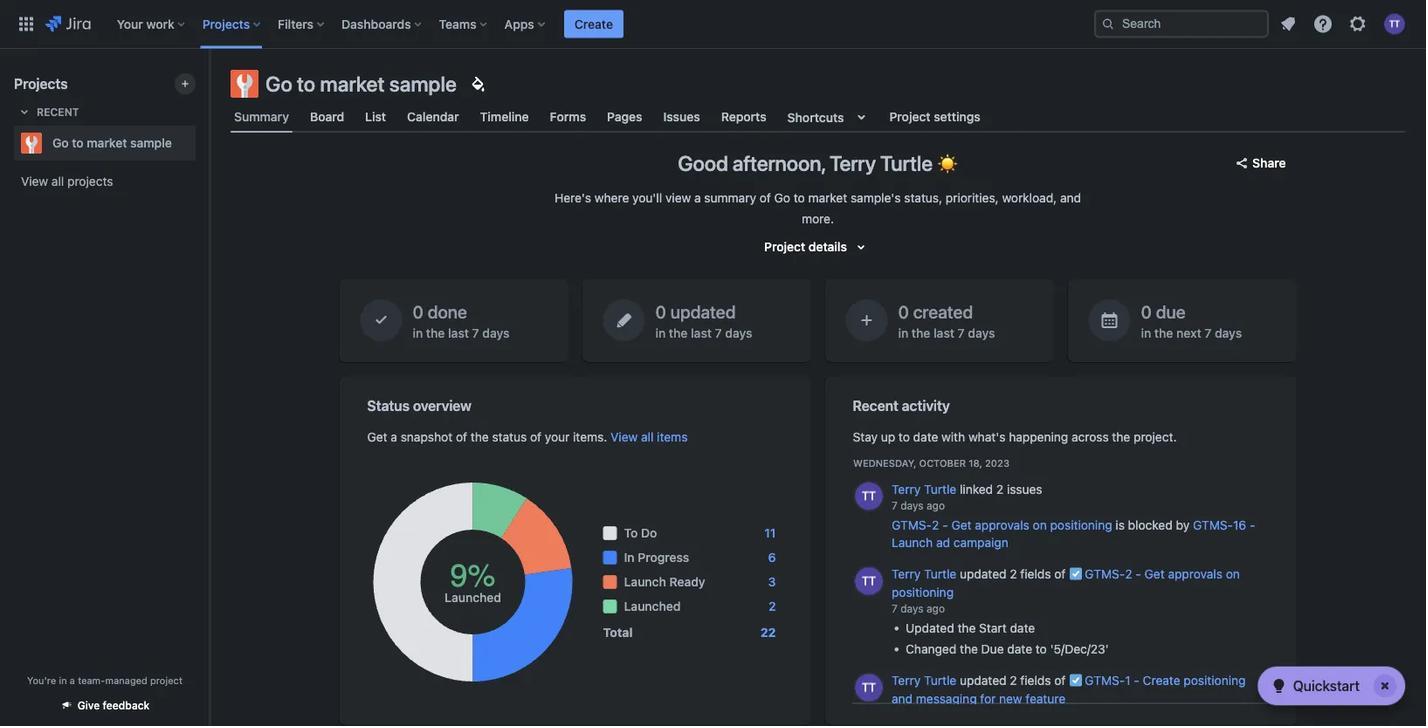 Task type: vqa. For each thing, say whether or not it's contained in the screenshot.
'work'
yes



Task type: describe. For each thing, give the bounding box(es) containing it.
1 vertical spatial all
[[641, 430, 654, 445]]

do
[[641, 526, 657, 541]]

here's where you'll view a summary of go to market sample's status, priorities, workload, and more.
[[555, 191, 1081, 226]]

quickstart
[[1293, 678, 1360, 695]]

0 for 0 done
[[413, 302, 424, 322]]

done
[[428, 302, 467, 322]]

issues
[[663, 110, 700, 124]]

2 terry turtle link from the top
[[891, 567, 956, 582]]

last for done
[[448, 326, 469, 340]]

gtms-2 - get approvals on positioning
[[891, 567, 1240, 600]]

changed
[[905, 642, 956, 657]]

status
[[367, 398, 410, 414]]

blocked
[[1128, 518, 1172, 533]]

1 horizontal spatial view
[[611, 430, 638, 445]]

you're in a team-managed project
[[27, 675, 182, 686]]

2 gtms-2 - get approvals on positioning link from the top
[[891, 567, 1240, 600]]

approvals for gtms-2 - get approvals on positioning
[[1168, 567, 1222, 582]]

Search field
[[1094, 10, 1269, 38]]

gtms- for gtms-1 - create positioning and messaging for new feature
[[1084, 674, 1125, 688]]

snapshot
[[401, 430, 453, 445]]

0 horizontal spatial sample
[[130, 136, 172, 150]]

what's
[[969, 430, 1006, 445]]

2 ago from the top
[[926, 603, 945, 615]]

turtle up status,
[[880, 151, 933, 175]]

2 up new
[[1010, 674, 1017, 688]]

7 for 0 created
[[958, 326, 965, 340]]

shortcuts button
[[784, 101, 876, 133]]

get for gtms-2 - get approvals on positioning
[[1144, 567, 1164, 582]]

of up 'feature'
[[1054, 674, 1065, 688]]

7 for 0 done
[[472, 326, 479, 340]]

last for created
[[934, 326, 955, 340]]

reports link
[[718, 101, 770, 133]]

last for updated
[[691, 326, 712, 340]]

terry up '7 days ago'
[[891, 567, 920, 582]]

positioning for gtms-2 - get approvals on positioning
[[891, 585, 953, 600]]

1 horizontal spatial a
[[391, 430, 397, 445]]

to inside updated the start date changed the due date to '5/dec/23'
[[1035, 642, 1047, 657]]

and inside gtms-1 - create positioning and messaging for new feature
[[891, 692, 912, 706]]

progress
[[638, 551, 689, 565]]

get for gtms-2 - get approvals on positioning is blocked by
[[951, 518, 971, 533]]

pages
[[607, 110, 642, 124]]

priorities,
[[946, 191, 999, 205]]

updated inside 0 updated in the last 7 days
[[670, 302, 736, 322]]

6 link
[[768, 549, 776, 567]]

turtle up messaging
[[924, 674, 956, 688]]

3
[[768, 575, 776, 590]]

october
[[919, 458, 966, 469]]

in for 0 created
[[898, 326, 909, 340]]

list
[[365, 110, 386, 124]]

7 for 0 updated
[[715, 326, 722, 340]]

dismiss quickstart image
[[1371, 673, 1399, 700]]

the inside the 0 created in the last 7 days
[[912, 326, 931, 340]]

view all projects
[[21, 174, 113, 189]]

to up the board
[[297, 72, 315, 96]]

status overview
[[367, 398, 472, 414]]

sidebar navigation image
[[190, 70, 229, 105]]

pages link
[[604, 101, 646, 133]]

feedback
[[103, 700, 150, 712]]

terry right terry turtle image
[[891, 674, 920, 688]]

give
[[77, 700, 100, 712]]

days for 0 updated
[[725, 326, 752, 340]]

0 for 0 due
[[1141, 302, 1152, 322]]

tab list containing summary
[[220, 101, 1416, 133]]

stay up to date with what's happening across the project.
[[853, 430, 1177, 445]]

forms
[[550, 110, 586, 124]]

1 gtms-2 - get approvals on positioning link from the top
[[891, 518, 1112, 533]]

- for gtms-16 - launch ad campaign
[[1249, 518, 1255, 533]]

gtms-16 - launch ad campaign link
[[891, 518, 1255, 550]]

terry turtle link for terry turtle linked 2 issues 7 days ago
[[891, 482, 956, 497]]

details
[[809, 240, 847, 254]]

project for project settings
[[890, 110, 931, 124]]

0 for 0 updated
[[655, 302, 666, 322]]

campaign
[[953, 536, 1008, 550]]

view
[[666, 191, 691, 205]]

banner containing your work
[[0, 0, 1426, 49]]

sample's
[[851, 191, 901, 205]]

go inside "here's where you'll view a summary of go to market sample's status, priorities, workload, and more."
[[774, 191, 790, 205]]

days for 0 due
[[1215, 326, 1242, 340]]

teams button
[[434, 10, 494, 38]]

where
[[595, 191, 629, 205]]

1 vertical spatial projects
[[14, 76, 68, 92]]

of down gtms-16 - launch ad campaign on the right bottom
[[1054, 567, 1065, 582]]

0 due in the next 7 days
[[1141, 302, 1242, 340]]

afternoon,
[[732, 151, 825, 175]]

terry turtle image
[[855, 674, 883, 702]]

gtms-2 - get approvals on positioning is blocked by
[[891, 518, 1189, 533]]

new
[[999, 692, 1022, 706]]

by
[[1176, 518, 1189, 533]]

due
[[981, 642, 1004, 657]]

stay
[[853, 430, 878, 445]]

notifications image
[[1278, 14, 1299, 34]]

of inside "here's where you'll view a summary of go to market sample's status, priorities, workload, and more."
[[760, 191, 771, 205]]

1 vertical spatial go to market sample
[[52, 136, 172, 150]]

board
[[310, 110, 344, 124]]

create button
[[564, 10, 624, 38]]

11 link
[[764, 525, 776, 542]]

view all projects link
[[14, 166, 196, 197]]

on for gtms-2 - get approvals on positioning is blocked by
[[1032, 518, 1047, 533]]

in for 0 due
[[1141, 326, 1151, 340]]

☀️
[[937, 151, 958, 175]]

project for project details
[[764, 240, 805, 254]]

check image
[[1269, 676, 1290, 697]]

list link
[[362, 101, 390, 133]]

6
[[768, 551, 776, 565]]

ad
[[936, 536, 950, 550]]

launch inside gtms-16 - launch ad campaign
[[891, 536, 933, 550]]

good afternoon, terry turtle ☀️
[[678, 151, 958, 175]]

gtms- down the terry turtle linked 2 issues 7 days ago
[[891, 518, 932, 533]]

on for gtms-2 - get approvals on positioning
[[1226, 567, 1240, 582]]

terry turtle linked 2 issues 7 days ago
[[891, 482, 1042, 512]]

your work button
[[112, 10, 192, 38]]

summary
[[704, 191, 756, 205]]

shortcuts
[[788, 110, 844, 124]]

date for to
[[913, 430, 938, 445]]

here's
[[555, 191, 591, 205]]

approvals for gtms-2 - get approvals on positioning is blocked by
[[975, 518, 1029, 533]]

0 vertical spatial go to market sample
[[266, 72, 457, 96]]

team-
[[78, 675, 105, 686]]

turtle down ad
[[924, 567, 956, 582]]

0 updated in the last 7 days
[[655, 302, 752, 340]]

workload,
[[1002, 191, 1057, 205]]

gtms-1 - create positioning and messaging for new feature
[[891, 674, 1245, 706]]

teams
[[439, 17, 477, 31]]

filters button
[[273, 10, 331, 38]]

1 vertical spatial updated
[[959, 567, 1006, 582]]

activity
[[902, 398, 950, 414]]

market inside "here's where you'll view a summary of go to market sample's status, priorities, workload, and more."
[[808, 191, 847, 205]]

status
[[492, 430, 527, 445]]

0 horizontal spatial launch
[[624, 575, 666, 590]]

view all items link
[[611, 430, 688, 445]]

project details button
[[754, 233, 882, 261]]

0 created in the last 7 days
[[898, 302, 995, 340]]

positioning for gtms-2 - get approvals on positioning is blocked by
[[1050, 518, 1112, 533]]

dashboards
[[342, 17, 411, 31]]

to do
[[624, 526, 657, 541]]

turtle inside the terry turtle linked 2 issues 7 days ago
[[924, 482, 956, 497]]

0 for 0 created
[[898, 302, 909, 322]]

apps button
[[499, 10, 552, 38]]

status,
[[904, 191, 943, 205]]

16
[[1233, 518, 1246, 533]]

go to market sample link
[[14, 126, 189, 161]]

of left your
[[530, 430, 542, 445]]

1 horizontal spatial market
[[320, 72, 385, 96]]

across
[[1072, 430, 1109, 445]]

- for gtms-2 - get approvals on positioning is blocked by
[[942, 518, 948, 533]]

start
[[979, 621, 1006, 636]]



Task type: locate. For each thing, give the bounding box(es) containing it.
0 inside the 0 created in the last 7 days
[[898, 302, 909, 322]]

sample up calendar
[[389, 72, 457, 96]]

days for 0 created
[[968, 326, 995, 340]]

2 vertical spatial terry turtle link
[[891, 674, 956, 688]]

create inside gtms-1 - create positioning and messaging for new feature
[[1143, 674, 1180, 688]]

last inside the 0 created in the last 7 days
[[934, 326, 955, 340]]

terry turtle image
[[855, 483, 883, 511], [855, 568, 883, 596]]

calendar
[[407, 110, 459, 124]]

0 horizontal spatial market
[[87, 136, 127, 150]]

0 vertical spatial on
[[1032, 518, 1047, 533]]

gtms- for gtms-16 - launch ad campaign
[[1193, 518, 1233, 533]]

3 0 from the left
[[898, 302, 909, 322]]

1 horizontal spatial last
[[691, 326, 712, 340]]

1 vertical spatial project
[[764, 240, 805, 254]]

good
[[678, 151, 728, 175]]

terry turtle updated 2 fields of down the campaign
[[891, 567, 1069, 582]]

view right items.
[[611, 430, 638, 445]]

0 vertical spatial market
[[320, 72, 385, 96]]

0 vertical spatial terry turtle link
[[891, 482, 956, 497]]

tab list
[[220, 101, 1416, 133]]

7 inside the terry turtle linked 2 issues 7 days ago
[[891, 500, 897, 512]]

go down afternoon, on the right
[[774, 191, 790, 205]]

recent up stay
[[853, 398, 899, 414]]

2 inside gtms-2 - get approvals on positioning
[[1125, 567, 1132, 582]]

0 inside 0 updated in the last 7 days
[[655, 302, 666, 322]]

turtle down october
[[924, 482, 956, 497]]

1 terry turtle image from the top
[[855, 483, 883, 511]]

you'll
[[632, 191, 662, 205]]

launch
[[891, 536, 933, 550], [624, 575, 666, 590]]

all left projects in the left of the page
[[51, 174, 64, 189]]

0 vertical spatial project
[[890, 110, 931, 124]]

0 vertical spatial a
[[694, 191, 701, 205]]

0 horizontal spatial go
[[52, 136, 69, 150]]

gtms- right 'by'
[[1193, 518, 1233, 533]]

1 vertical spatial terry turtle image
[[855, 568, 883, 596]]

7 inside 0 done in the last 7 days
[[472, 326, 479, 340]]

0 vertical spatial terry turtle image
[[855, 483, 883, 511]]

add to starred image
[[190, 133, 211, 154]]

2 last from the left
[[691, 326, 712, 340]]

market
[[320, 72, 385, 96], [87, 136, 127, 150], [808, 191, 847, 205]]

work
[[146, 17, 174, 31]]

1 vertical spatial positioning
[[891, 585, 953, 600]]

board link
[[307, 101, 348, 133]]

recent for recent
[[37, 106, 79, 118]]

1 vertical spatial approvals
[[1168, 567, 1222, 582]]

0 inside 0 done in the last 7 days
[[413, 302, 424, 322]]

to right up
[[899, 430, 910, 445]]

days inside 0 updated in the last 7 days
[[725, 326, 752, 340]]

settings
[[934, 110, 981, 124]]

get a snapshot of the status of your items. view all items
[[367, 430, 688, 445]]

terry turtle updated 2 fields of
[[891, 567, 1069, 582], [891, 674, 1069, 688]]

positioning inside gtms-1 - create positioning and messaging for new feature
[[1183, 674, 1245, 688]]

recent for recent activity
[[853, 398, 899, 414]]

project.
[[1134, 430, 1177, 445]]

terry turtle link down wednesday, october 18, 2023
[[891, 482, 956, 497]]

days
[[482, 326, 510, 340], [725, 326, 752, 340], [968, 326, 995, 340], [1215, 326, 1242, 340], [900, 500, 923, 512], [900, 603, 923, 615]]

project
[[150, 675, 182, 686]]

7
[[472, 326, 479, 340], [715, 326, 722, 340], [958, 326, 965, 340], [1205, 326, 1212, 340], [891, 500, 897, 512], [891, 603, 897, 615]]

ready
[[669, 575, 705, 590]]

on down issues
[[1032, 518, 1047, 533]]

gtms- down '5/dec/23' at the right bottom of the page
[[1084, 674, 1125, 688]]

settings image
[[1348, 14, 1369, 34]]

forms link
[[546, 101, 590, 133]]

days inside the 0 created in the last 7 days
[[968, 326, 995, 340]]

create project image
[[178, 77, 192, 91]]

- inside gtms-2 - get approvals on positioning
[[1135, 567, 1141, 582]]

7 inside the 0 created in the last 7 days
[[958, 326, 965, 340]]

ago inside the terry turtle linked 2 issues 7 days ago
[[926, 500, 945, 512]]

7 inside 0 due in the next 7 days
[[1205, 326, 1212, 340]]

2 horizontal spatial a
[[694, 191, 701, 205]]

created
[[913, 302, 973, 322]]

share
[[1253, 156, 1286, 170]]

and right terry turtle image
[[891, 692, 912, 706]]

0 vertical spatial updated
[[670, 302, 736, 322]]

0 vertical spatial approvals
[[975, 518, 1029, 533]]

1 vertical spatial gtms-2 - get approvals on positioning link
[[891, 567, 1240, 600]]

a inside "here's where you'll view a summary of go to market sample's status, priorities, workload, and more."
[[694, 191, 701, 205]]

days inside 0 due in the next 7 days
[[1215, 326, 1242, 340]]

terry inside the terry turtle linked 2 issues 7 days ago
[[891, 482, 920, 497]]

- right 16
[[1249, 518, 1255, 533]]

0 horizontal spatial create
[[575, 17, 613, 31]]

all left items
[[641, 430, 654, 445]]

0 vertical spatial ago
[[926, 500, 945, 512]]

0 horizontal spatial projects
[[14, 76, 68, 92]]

gtms- for gtms-2 - get approvals on positioning
[[1084, 567, 1125, 582]]

18,
[[968, 458, 982, 469]]

2 vertical spatial get
[[1144, 567, 1164, 582]]

1 vertical spatial terry turtle updated 2 fields of
[[891, 674, 1069, 688]]

to up more.
[[794, 191, 805, 205]]

0 inside 0 due in the next 7 days
[[1141, 302, 1152, 322]]

your profile and settings image
[[1384, 14, 1405, 34]]

collapse recent projects image
[[14, 101, 35, 122]]

items.
[[573, 430, 607, 445]]

2
[[996, 482, 1003, 497], [932, 518, 939, 533], [1010, 567, 1017, 582], [1125, 567, 1132, 582], [769, 600, 776, 614], [1010, 674, 1017, 688]]

2 down 3 link
[[769, 600, 776, 614]]

projects button
[[197, 10, 267, 38]]

gtms- inside gtms-16 - launch ad campaign
[[1193, 518, 1233, 533]]

- down blocked
[[1135, 567, 1141, 582]]

to left '5/dec/23' at the right bottom of the page
[[1035, 642, 1047, 657]]

projects inside dropdown button
[[202, 17, 250, 31]]

0 vertical spatial projects
[[202, 17, 250, 31]]

gtms- inside gtms-1 - create positioning and messaging for new feature
[[1084, 674, 1125, 688]]

2 fields from the top
[[1020, 674, 1051, 688]]

approvals down 'by'
[[1168, 567, 1222, 582]]

timeline
[[480, 110, 529, 124]]

- right 1 at the bottom of page
[[1134, 674, 1139, 688]]

0 vertical spatial positioning
[[1050, 518, 1112, 533]]

get
[[367, 430, 387, 445], [951, 518, 971, 533], [1144, 567, 1164, 582]]

gtms-
[[891, 518, 932, 533], [1193, 518, 1233, 533], [1084, 567, 1125, 582], [1084, 674, 1125, 688]]

terry
[[830, 151, 876, 175], [891, 482, 920, 497], [891, 567, 920, 582], [891, 674, 920, 688]]

2 vertical spatial go
[[774, 191, 790, 205]]

project left details
[[764, 240, 805, 254]]

2 vertical spatial date
[[1007, 642, 1032, 657]]

the
[[426, 326, 445, 340], [669, 326, 688, 340], [912, 326, 931, 340], [1155, 326, 1173, 340], [471, 430, 489, 445], [1112, 430, 1130, 445], [957, 621, 975, 636], [959, 642, 978, 657]]

jira image
[[45, 14, 91, 34], [45, 14, 91, 34]]

1 vertical spatial and
[[891, 692, 912, 706]]

project details
[[764, 240, 847, 254]]

in
[[413, 326, 423, 340], [655, 326, 666, 340], [898, 326, 909, 340], [1141, 326, 1151, 340], [59, 675, 67, 686]]

managed
[[105, 675, 147, 686]]

recent right collapse recent projects image
[[37, 106, 79, 118]]

project inside project details dropdown button
[[764, 240, 805, 254]]

positioning
[[1050, 518, 1112, 533], [891, 585, 953, 600], [1183, 674, 1245, 688]]

1 horizontal spatial positioning
[[1050, 518, 1112, 533]]

projects up sidebar navigation "icon" at the top left of page
[[202, 17, 250, 31]]

2 vertical spatial a
[[70, 675, 75, 686]]

help image
[[1313, 14, 1334, 34]]

search image
[[1101, 17, 1115, 31]]

to up view all projects
[[72, 136, 84, 150]]

- inside gtms-16 - launch ad campaign
[[1249, 518, 1255, 533]]

on inside gtms-2 - get approvals on positioning
[[1226, 567, 1240, 582]]

a down the status at the left bottom of page
[[391, 430, 397, 445]]

- inside gtms-1 - create positioning and messaging for new feature
[[1134, 674, 1139, 688]]

- for gtms-1 - create positioning and messaging for new feature
[[1134, 674, 1139, 688]]

wednesday,
[[853, 458, 916, 469]]

0 horizontal spatial recent
[[37, 106, 79, 118]]

2023
[[985, 458, 1009, 469]]

0 horizontal spatial view
[[21, 174, 48, 189]]

quickstart button
[[1258, 667, 1405, 706]]

in inside 0 due in the next 7 days
[[1141, 326, 1151, 340]]

3 link
[[768, 574, 776, 591]]

0
[[413, 302, 424, 322], [655, 302, 666, 322], [898, 302, 909, 322], [1141, 302, 1152, 322]]

view left projects in the left of the page
[[21, 174, 48, 189]]

launch up launched
[[624, 575, 666, 590]]

22 link
[[761, 624, 776, 642]]

overview
[[413, 398, 472, 414]]

go up 'summary'
[[266, 72, 292, 96]]

issues link
[[660, 101, 704, 133]]

1 vertical spatial ago
[[926, 603, 945, 615]]

0 vertical spatial fields
[[1020, 567, 1051, 582]]

1 horizontal spatial sample
[[389, 72, 457, 96]]

1 horizontal spatial and
[[1060, 191, 1081, 205]]

market up more.
[[808, 191, 847, 205]]

11
[[764, 526, 776, 541]]

0 vertical spatial all
[[51, 174, 64, 189]]

2 vertical spatial updated
[[959, 674, 1006, 688]]

-
[[942, 518, 948, 533], [1249, 518, 1255, 533], [1135, 567, 1141, 582], [1134, 674, 1139, 688]]

projects
[[67, 174, 113, 189]]

0 vertical spatial launch
[[891, 536, 933, 550]]

date
[[913, 430, 938, 445], [1010, 621, 1035, 636], [1007, 642, 1032, 657]]

and
[[1060, 191, 1081, 205], [891, 692, 912, 706]]

get up the campaign
[[951, 518, 971, 533]]

go up view all projects
[[52, 136, 69, 150]]

1 vertical spatial recent
[[853, 398, 899, 414]]

2 vertical spatial market
[[808, 191, 847, 205]]

market up view all projects link
[[87, 136, 127, 150]]

banner
[[0, 0, 1426, 49]]

1 vertical spatial market
[[87, 136, 127, 150]]

1 vertical spatial sample
[[130, 136, 172, 150]]

terry up sample's
[[830, 151, 876, 175]]

3 terry turtle link from the top
[[891, 674, 956, 688]]

gtms-2 - get approvals on positioning link down "gtms-16 - launch ad campaign" 'link'
[[891, 567, 1240, 600]]

your
[[545, 430, 570, 445]]

2 horizontal spatial last
[[934, 326, 955, 340]]

project left settings
[[890, 110, 931, 124]]

fields down gtms-2 - get approvals on positioning is blocked by
[[1020, 567, 1051, 582]]

on
[[1032, 518, 1047, 533], [1226, 567, 1240, 582]]

dashboards button
[[336, 10, 429, 38]]

terry turtle link up messaging
[[891, 674, 956, 688]]

project inside project settings link
[[890, 110, 931, 124]]

1 fields from the top
[[1020, 567, 1051, 582]]

the inside 0 updated in the last 7 days
[[669, 326, 688, 340]]

1 vertical spatial terry turtle link
[[891, 567, 956, 582]]

0 vertical spatial create
[[575, 17, 613, 31]]

terry turtle updated 2 fields of up 'for'
[[891, 674, 1069, 688]]

create right apps popup button
[[575, 17, 613, 31]]

of right "snapshot"
[[456, 430, 467, 445]]

get down the status at the left bottom of page
[[367, 430, 387, 445]]

ago up updated
[[926, 603, 945, 615]]

1 horizontal spatial get
[[951, 518, 971, 533]]

0 horizontal spatial a
[[70, 675, 75, 686]]

view
[[21, 174, 48, 189], [611, 430, 638, 445]]

in for 0 updated
[[655, 326, 666, 340]]

on down 16
[[1226, 567, 1240, 582]]

days inside the terry turtle linked 2 issues 7 days ago
[[900, 500, 923, 512]]

1 horizontal spatial approvals
[[1168, 567, 1222, 582]]

1 vertical spatial a
[[391, 430, 397, 445]]

2 vertical spatial positioning
[[1183, 674, 1245, 688]]

0 horizontal spatial positioning
[[891, 585, 953, 600]]

0 vertical spatial date
[[913, 430, 938, 445]]

approvals up the campaign
[[975, 518, 1029, 533]]

1 horizontal spatial all
[[641, 430, 654, 445]]

1 horizontal spatial launch
[[891, 536, 933, 550]]

date for start
[[1010, 621, 1035, 636]]

- for gtms-2 - get approvals on positioning
[[1135, 567, 1141, 582]]

positioning left is
[[1050, 518, 1112, 533]]

1 horizontal spatial go
[[266, 72, 292, 96]]

2 horizontal spatial go
[[774, 191, 790, 205]]

a
[[694, 191, 701, 205], [391, 430, 397, 445], [70, 675, 75, 686]]

0 vertical spatial and
[[1060, 191, 1081, 205]]

0 horizontal spatial go to market sample
[[52, 136, 172, 150]]

2 horizontal spatial market
[[808, 191, 847, 205]]

2 horizontal spatial get
[[1144, 567, 1164, 582]]

1 ago from the top
[[926, 500, 945, 512]]

and right workload,
[[1060, 191, 1081, 205]]

you're
[[27, 675, 56, 686]]

gtms- down "gtms-16 - launch ad campaign" 'link'
[[1084, 567, 1125, 582]]

date right due
[[1007, 642, 1032, 657]]

terry turtle image for linked 2 issues
[[855, 483, 883, 511]]

0 vertical spatial gtms-2 - get approvals on positioning link
[[891, 518, 1112, 533]]

4 0 from the left
[[1141, 302, 1152, 322]]

next
[[1177, 326, 1202, 340]]

days for 0 done
[[482, 326, 510, 340]]

in inside 0 done in the last 7 days
[[413, 326, 423, 340]]

0 vertical spatial go
[[266, 72, 292, 96]]

0 vertical spatial terry turtle updated 2 fields of
[[891, 567, 1069, 582]]

up
[[881, 430, 895, 445]]

0 vertical spatial view
[[21, 174, 48, 189]]

launch left ad
[[891, 536, 933, 550]]

positioning inside gtms-2 - get approvals on positioning
[[891, 585, 953, 600]]

2 up ad
[[932, 518, 939, 533]]

0 vertical spatial recent
[[37, 106, 79, 118]]

wednesday, october 18, 2023
[[853, 458, 1009, 469]]

1 horizontal spatial on
[[1226, 567, 1240, 582]]

0 horizontal spatial and
[[891, 692, 912, 706]]

filters
[[278, 17, 314, 31]]

2 down blocked
[[1125, 567, 1132, 582]]

1 last from the left
[[448, 326, 469, 340]]

1 vertical spatial date
[[1010, 621, 1035, 636]]

0 horizontal spatial last
[[448, 326, 469, 340]]

total
[[603, 626, 633, 640]]

to
[[624, 526, 638, 541]]

in
[[624, 551, 635, 565]]

market up list
[[320, 72, 385, 96]]

give feedback
[[77, 700, 150, 712]]

last inside 0 updated in the last 7 days
[[691, 326, 712, 340]]

1 vertical spatial on
[[1226, 567, 1240, 582]]

positioning up '7 days ago'
[[891, 585, 953, 600]]

of right summary at the top of the page
[[760, 191, 771, 205]]

ago up ad
[[926, 500, 945, 512]]

gtms-2 - get approvals on positioning link up the campaign
[[891, 518, 1112, 533]]

in inside the 0 created in the last 7 days
[[898, 326, 909, 340]]

0 horizontal spatial project
[[764, 240, 805, 254]]

1 vertical spatial launch
[[624, 575, 666, 590]]

1 vertical spatial fields
[[1020, 674, 1051, 688]]

launch ready
[[624, 575, 705, 590]]

items
[[657, 430, 688, 445]]

7 for 0 due
[[1205, 326, 1212, 340]]

share button
[[1225, 149, 1297, 177]]

terry down wednesday,
[[891, 482, 920, 497]]

primary element
[[10, 0, 1094, 48]]

2 right linked
[[996, 482, 1003, 497]]

0 vertical spatial sample
[[389, 72, 457, 96]]

2 inside the terry turtle linked 2 issues 7 days ago
[[996, 482, 1003, 497]]

1 vertical spatial view
[[611, 430, 638, 445]]

1 terry turtle updated 2 fields of from the top
[[891, 567, 1069, 582]]

- up ad
[[942, 518, 948, 533]]

issues
[[1007, 482, 1042, 497]]

2 horizontal spatial positioning
[[1183, 674, 1245, 688]]

date right start
[[1010, 621, 1035, 636]]

set background color image
[[467, 73, 488, 94]]

2 terry turtle updated 2 fields of from the top
[[891, 674, 1069, 688]]

1 horizontal spatial create
[[1143, 674, 1180, 688]]

1 vertical spatial create
[[1143, 674, 1180, 688]]

3 last from the left
[[934, 326, 955, 340]]

2 link
[[769, 598, 776, 616]]

7 inside 0 updated in the last 7 days
[[715, 326, 722, 340]]

1 vertical spatial go
[[52, 136, 69, 150]]

to inside "here's where you'll view a summary of go to market sample's status, priorities, workload, and more."
[[794, 191, 805, 205]]

go to market sample up view all projects link
[[52, 136, 172, 150]]

appswitcher icon image
[[16, 14, 37, 34]]

1 horizontal spatial project
[[890, 110, 931, 124]]

1 0 from the left
[[413, 302, 424, 322]]

timeline link
[[477, 101, 532, 133]]

calendar link
[[404, 101, 463, 133]]

in inside 0 updated in the last 7 days
[[655, 326, 666, 340]]

go to market sample up list
[[266, 72, 457, 96]]

fields up 'feature'
[[1020, 674, 1051, 688]]

'5/dec/23'
[[1050, 642, 1108, 657]]

0 horizontal spatial all
[[51, 174, 64, 189]]

date up wednesday, october 18, 2023
[[913, 430, 938, 445]]

7 days ago
[[891, 603, 945, 615]]

create inside button
[[575, 17, 613, 31]]

the inside 0 done in the last 7 days
[[426, 326, 445, 340]]

1 horizontal spatial projects
[[202, 17, 250, 31]]

days inside 0 done in the last 7 days
[[482, 326, 510, 340]]

terry turtle link for terry turtle updated 2 fields of
[[891, 674, 956, 688]]

sample left add to starred image
[[130, 136, 172, 150]]

0 horizontal spatial approvals
[[975, 518, 1029, 533]]

go to market sample
[[266, 72, 457, 96], [52, 136, 172, 150]]

0 horizontal spatial get
[[367, 430, 387, 445]]

get inside gtms-2 - get approvals on positioning
[[1144, 567, 1164, 582]]

get down blocked
[[1144, 567, 1164, 582]]

the inside 0 due in the next 7 days
[[1155, 326, 1173, 340]]

create right 1 at the bottom of page
[[1143, 674, 1180, 688]]

1 terry turtle link from the top
[[891, 482, 956, 497]]

more.
[[802, 212, 834, 226]]

terry turtle image for updated 2 fields of
[[855, 568, 883, 596]]

a left team-
[[70, 675, 75, 686]]

updated
[[670, 302, 736, 322], [959, 567, 1006, 582], [959, 674, 1006, 688]]

1 vertical spatial get
[[951, 518, 971, 533]]

1 horizontal spatial go to market sample
[[266, 72, 457, 96]]

0 vertical spatial get
[[367, 430, 387, 445]]

2 terry turtle image from the top
[[855, 568, 883, 596]]

approvals inside gtms-2 - get approvals on positioning
[[1168, 567, 1222, 582]]

and inside "here's where you'll view a summary of go to market sample's status, priorities, workload, and more."
[[1060, 191, 1081, 205]]

2 0 from the left
[[655, 302, 666, 322]]

a right view
[[694, 191, 701, 205]]

updated the start date changed the due date to '5/dec/23'
[[905, 621, 1108, 657]]

last inside 0 done in the last 7 days
[[448, 326, 469, 340]]

gtms- inside gtms-2 - get approvals on positioning
[[1084, 567, 1125, 582]]

2 down gtms-2 - get approvals on positioning is blocked by
[[1010, 567, 1017, 582]]

projects up collapse recent projects image
[[14, 76, 68, 92]]

in for 0 done
[[413, 326, 423, 340]]

positioning left check icon
[[1183, 674, 1245, 688]]

1 horizontal spatial recent
[[853, 398, 899, 414]]

0 horizontal spatial on
[[1032, 518, 1047, 533]]

terry turtle link up '7 days ago'
[[891, 567, 956, 582]]

your work
[[117, 17, 174, 31]]



